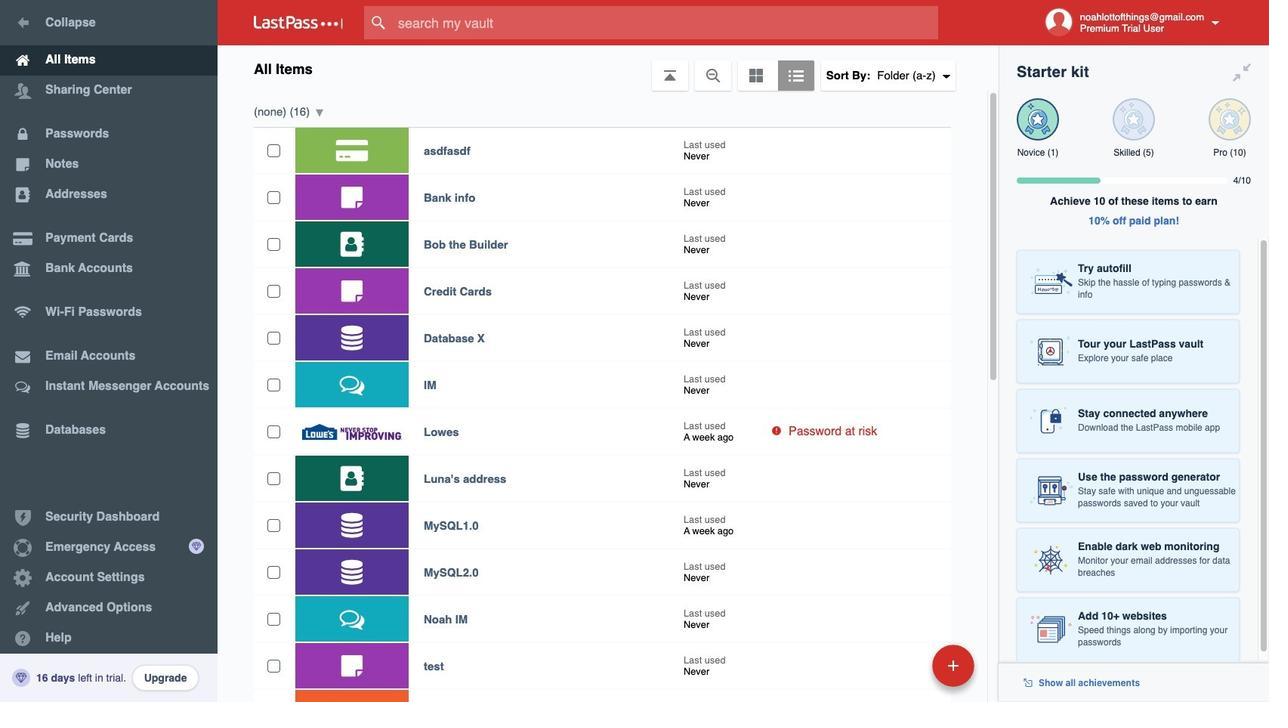 Task type: describe. For each thing, give the bounding box(es) containing it.
vault options navigation
[[218, 45, 999, 91]]

lastpass image
[[254, 16, 343, 29]]

new item navigation
[[829, 640, 984, 702]]



Task type: locate. For each thing, give the bounding box(es) containing it.
search my vault text field
[[364, 6, 968, 39]]

new item element
[[829, 644, 980, 687]]

Search search field
[[364, 6, 968, 39]]

main navigation navigation
[[0, 0, 218, 702]]



Task type: vqa. For each thing, say whether or not it's contained in the screenshot.
LastPass image
yes



